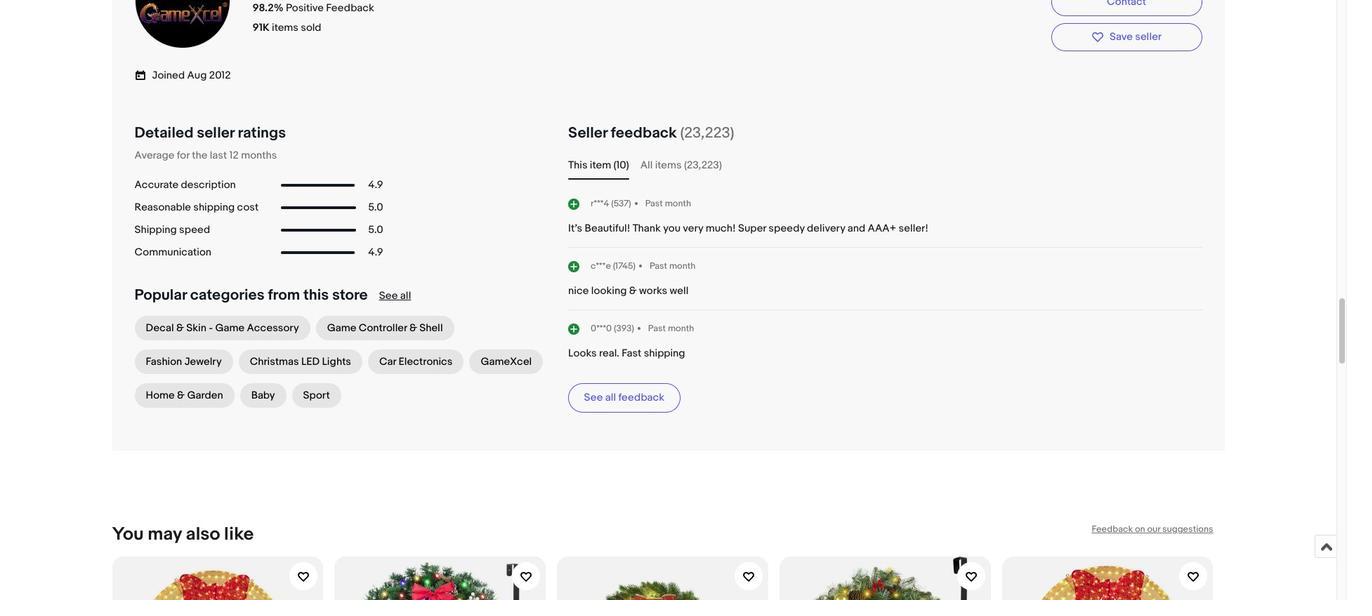 Task type: locate. For each thing, give the bounding box(es) containing it.
past
[[646, 198, 663, 209], [650, 260, 668, 272], [649, 323, 666, 334]]

see for see all
[[379, 290, 398, 303]]

seller
[[1136, 30, 1162, 44], [197, 124, 235, 142]]

2 vertical spatial past
[[649, 323, 666, 334]]

& right home
[[177, 390, 185, 403]]

list
[[112, 546, 1225, 601]]

see all feedback link
[[569, 384, 681, 414]]

1 horizontal spatial items
[[656, 159, 682, 172]]

0 vertical spatial 4.9
[[369, 179, 383, 192]]

past month
[[646, 198, 692, 209], [650, 260, 696, 272], [649, 323, 695, 334]]

month
[[665, 198, 692, 209], [670, 260, 696, 272], [668, 323, 695, 334]]

shipping right 'fast'
[[644, 347, 686, 361]]

c***e
[[591, 261, 611, 272]]

seller up last
[[197, 124, 235, 142]]

game right '-'
[[215, 322, 245, 335]]

on
[[1136, 525, 1146, 536]]

2 game from the left
[[327, 322, 357, 335]]

1 vertical spatial (23,223)
[[684, 159, 722, 172]]

& inside "decal & skin - game accessory" link
[[176, 322, 184, 335]]

past month up well
[[650, 260, 696, 272]]

0 vertical spatial shipping
[[193, 201, 235, 215]]

&
[[630, 285, 637, 298], [176, 322, 184, 335], [410, 322, 417, 335], [177, 390, 185, 403]]

items inside the 98.2% positive feedback 91k items sold
[[272, 21, 299, 35]]

tab list containing this item (10)
[[569, 158, 1203, 175]]

feedback
[[611, 124, 677, 142], [619, 392, 665, 405]]

car
[[379, 356, 397, 369]]

nice
[[569, 285, 589, 298]]

(23,223) up all items (23,223)
[[681, 124, 735, 142]]

past up thank
[[646, 198, 663, 209]]

feedback left the on
[[1092, 525, 1134, 536]]

text__icon wrapper image
[[135, 68, 152, 82]]

see down looks
[[584, 392, 603, 405]]

0 horizontal spatial seller
[[197, 124, 235, 142]]

(23,223) right all
[[684, 159, 722, 172]]

christmas led lights
[[250, 356, 351, 369]]

0 vertical spatial items
[[272, 21, 299, 35]]

0 vertical spatial seller
[[1136, 30, 1162, 44]]

0 vertical spatial past month
[[646, 198, 692, 209]]

all up game controller & shell
[[400, 290, 411, 303]]

feedback right positive
[[326, 2, 374, 15]]

popular
[[135, 287, 187, 305]]

shell
[[420, 322, 443, 335]]

shipping down description
[[193, 201, 235, 215]]

items right all
[[656, 159, 682, 172]]

0 vertical spatial past
[[646, 198, 663, 209]]

0 horizontal spatial all
[[400, 290, 411, 303]]

fashion jewelry link
[[135, 350, 233, 375]]

past month for well
[[650, 260, 696, 272]]

0 vertical spatial all
[[400, 290, 411, 303]]

our
[[1148, 525, 1161, 536]]

0 horizontal spatial items
[[272, 21, 299, 35]]

1 horizontal spatial game
[[327, 322, 357, 335]]

see up game controller & shell
[[379, 290, 398, 303]]

feedback
[[326, 2, 374, 15], [1092, 525, 1134, 536]]

feedback up all
[[611, 124, 677, 142]]

0 horizontal spatial see
[[379, 290, 398, 303]]

91k
[[253, 21, 270, 35]]

(393)
[[614, 323, 635, 334]]

fashion jewelry
[[146, 356, 222, 369]]

fast
[[622, 347, 642, 361]]

2012
[[209, 69, 231, 82]]

0 vertical spatial see
[[379, 290, 398, 303]]

game controller & shell
[[327, 322, 443, 335]]

seller right save on the top right of the page
[[1136, 30, 1162, 44]]

save
[[1110, 30, 1134, 44]]

0***0
[[591, 323, 612, 334]]

(23,223) for all items (23,223)
[[684, 159, 722, 172]]

0 horizontal spatial feedback
[[326, 2, 374, 15]]

decal & skin - game accessory
[[146, 322, 299, 335]]

1 vertical spatial seller
[[197, 124, 235, 142]]

average
[[135, 149, 175, 163]]

works
[[640, 285, 668, 298]]

detailed seller ratings
[[135, 124, 286, 142]]

see all link
[[379, 290, 411, 303]]

1 vertical spatial items
[[656, 159, 682, 172]]

tab list
[[569, 158, 1203, 175]]

home & garden link
[[135, 384, 234, 409]]

(23,223)
[[681, 124, 735, 142], [684, 159, 722, 172]]

0 vertical spatial month
[[665, 198, 692, 209]]

1 vertical spatial month
[[670, 260, 696, 272]]

& left shell
[[410, 322, 417, 335]]

delivery
[[808, 222, 846, 236]]

5.0
[[369, 201, 383, 215], [369, 224, 383, 237]]

1 vertical spatial see
[[584, 392, 603, 405]]

1 vertical spatial past month
[[650, 260, 696, 272]]

0 vertical spatial (23,223)
[[681, 124, 735, 142]]

see for see all feedback
[[584, 392, 603, 405]]

past up works
[[650, 260, 668, 272]]

fashion
[[146, 356, 182, 369]]

(1745)
[[613, 261, 636, 272]]

1 vertical spatial all
[[606, 392, 616, 405]]

r***4 (537)
[[591, 198, 632, 209]]

baby
[[251, 390, 275, 403]]

communication
[[135, 246, 212, 260]]

& inside home & garden link
[[177, 390, 185, 403]]

1 vertical spatial past
[[650, 260, 668, 272]]

christmas
[[250, 356, 299, 369]]

may
[[148, 525, 182, 546]]

jewelry
[[185, 356, 222, 369]]

for
[[177, 149, 190, 163]]

past month down well
[[649, 323, 695, 334]]

(23,223) inside tab list
[[684, 159, 722, 172]]

& left skin
[[176, 322, 184, 335]]

0 horizontal spatial game
[[215, 322, 245, 335]]

2 5.0 from the top
[[369, 224, 383, 237]]

1 vertical spatial shipping
[[644, 347, 686, 361]]

1 horizontal spatial feedback
[[1092, 525, 1134, 536]]

detailed
[[135, 124, 194, 142]]

all down real.
[[606, 392, 616, 405]]

aaa+
[[868, 222, 897, 236]]

past month up you
[[646, 198, 692, 209]]

see
[[379, 290, 398, 303], [584, 392, 603, 405]]

past right (393)
[[649, 323, 666, 334]]

see all
[[379, 290, 411, 303]]

0 vertical spatial 5.0
[[369, 201, 383, 215]]

seller inside button
[[1136, 30, 1162, 44]]

feedback down 'fast'
[[619, 392, 665, 405]]

categories
[[190, 287, 265, 305]]

looks real.  fast shipping
[[569, 347, 686, 361]]

past for works
[[650, 260, 668, 272]]

thank
[[633, 222, 661, 236]]

1 vertical spatial 5.0
[[369, 224, 383, 237]]

past month for very
[[646, 198, 692, 209]]

12
[[230, 149, 239, 163]]

game down store
[[327, 322, 357, 335]]

month down well
[[668, 323, 695, 334]]

0 vertical spatial feedback
[[326, 2, 374, 15]]

car electronics link
[[368, 350, 464, 375]]

month up you
[[665, 198, 692, 209]]

1 horizontal spatial seller
[[1136, 30, 1162, 44]]

sport
[[303, 390, 330, 403]]

(23,223) for seller feedback (23,223)
[[681, 124, 735, 142]]

1 vertical spatial 4.9
[[369, 246, 383, 260]]

items right the 91k
[[272, 21, 299, 35]]

4.9
[[369, 179, 383, 192], [369, 246, 383, 260]]

gamexcel link
[[470, 350, 543, 375]]

r***4
[[591, 198, 610, 209]]

5.0 for shipping speed
[[369, 224, 383, 237]]

2 4.9 from the top
[[369, 246, 383, 260]]

1 4.9 from the top
[[369, 179, 383, 192]]

month up well
[[670, 260, 696, 272]]

description
[[181, 179, 236, 192]]

(537)
[[612, 198, 632, 209]]

feedback on our suggestions
[[1092, 525, 1214, 536]]

all
[[400, 290, 411, 303], [606, 392, 616, 405]]

1 5.0 from the top
[[369, 201, 383, 215]]

lights
[[322, 356, 351, 369]]

speedy
[[769, 222, 805, 236]]

christmas led lights link
[[239, 350, 363, 375]]

1 horizontal spatial all
[[606, 392, 616, 405]]

1 horizontal spatial see
[[584, 392, 603, 405]]



Task type: vqa. For each thing, say whether or not it's contained in the screenshot.


Task type: describe. For each thing, give the bounding box(es) containing it.
reasonable
[[135, 201, 191, 215]]

seller for save
[[1136, 30, 1162, 44]]

month for well
[[670, 260, 696, 272]]

led
[[302, 356, 320, 369]]

store
[[332, 287, 368, 305]]

you may also like
[[112, 525, 254, 546]]

2 vertical spatial past month
[[649, 323, 695, 334]]

you
[[112, 525, 144, 546]]

sport link
[[292, 384, 341, 409]]

popular categories from this store
[[135, 287, 368, 305]]

last
[[210, 149, 227, 163]]

also
[[186, 525, 220, 546]]

garden
[[187, 390, 223, 403]]

looking
[[592, 285, 627, 298]]

0***0 (393)
[[591, 323, 635, 334]]

you
[[664, 222, 681, 236]]

c***e (1745)
[[591, 261, 636, 272]]

save seller
[[1110, 30, 1162, 44]]

all for see all
[[400, 290, 411, 303]]

real.
[[599, 347, 620, 361]]

past for shipping
[[649, 323, 666, 334]]

0 horizontal spatial shipping
[[193, 201, 235, 215]]

1 horizontal spatial shipping
[[644, 347, 686, 361]]

super
[[739, 222, 767, 236]]

top_quality_savings image
[[133, 0, 232, 50]]

this
[[304, 287, 329, 305]]

& left works
[[630, 285, 637, 298]]

months
[[241, 149, 277, 163]]

decal
[[146, 322, 174, 335]]

electronics
[[399, 356, 453, 369]]

joined aug 2012
[[152, 69, 231, 82]]

4.9 for communication
[[369, 246, 383, 260]]

beautiful!
[[585, 222, 631, 236]]

past for you
[[646, 198, 663, 209]]

accessory
[[247, 322, 299, 335]]

feedback on our suggestions link
[[1092, 525, 1214, 536]]

item
[[590, 159, 612, 172]]

speed
[[179, 224, 210, 237]]

the
[[192, 149, 208, 163]]

1 vertical spatial feedback
[[1092, 525, 1134, 536]]

see all feedback
[[584, 392, 665, 405]]

all for see all feedback
[[606, 392, 616, 405]]

aug
[[187, 69, 207, 82]]

joined
[[152, 69, 185, 82]]

shipping
[[135, 224, 177, 237]]

1 vertical spatial feedback
[[619, 392, 665, 405]]

looks
[[569, 347, 597, 361]]

average for the last 12 months
[[135, 149, 277, 163]]

this
[[569, 159, 588, 172]]

seller
[[569, 124, 608, 142]]

from
[[268, 287, 300, 305]]

suggestions
[[1163, 525, 1214, 536]]

feedback inside the 98.2% positive feedback 91k items sold
[[326, 2, 374, 15]]

all
[[641, 159, 653, 172]]

accurate
[[135, 179, 179, 192]]

it's
[[569, 222, 583, 236]]

like
[[224, 525, 254, 546]]

car electronics
[[379, 356, 453, 369]]

2 vertical spatial month
[[668, 323, 695, 334]]

well
[[670, 285, 689, 298]]

0 vertical spatial feedback
[[611, 124, 677, 142]]

month for very
[[665, 198, 692, 209]]

-
[[209, 322, 213, 335]]

skin
[[186, 322, 207, 335]]

shipping speed
[[135, 224, 210, 237]]

reasonable shipping cost
[[135, 201, 259, 215]]

seller for detailed
[[197, 124, 235, 142]]

ratings
[[238, 124, 286, 142]]

and
[[848, 222, 866, 236]]

seller feedback (23,223)
[[569, 124, 735, 142]]

home & garden
[[146, 390, 223, 403]]

home
[[146, 390, 175, 403]]

5.0 for reasonable shipping cost
[[369, 201, 383, 215]]

much!
[[706, 222, 736, 236]]

98.2%
[[253, 2, 284, 15]]

4.9 for accurate description
[[369, 179, 383, 192]]

controller
[[359, 322, 407, 335]]

very
[[683, 222, 704, 236]]

game controller & shell link
[[316, 317, 454, 341]]

save seller button
[[1052, 23, 1203, 52]]

nice looking & works well
[[569, 285, 689, 298]]

baby link
[[240, 384, 286, 409]]

items inside tab list
[[656, 159, 682, 172]]

it's beautiful! thank you very much! super speedy delivery and aaa+ seller!
[[569, 222, 929, 236]]

98.2% positive feedback 91k items sold
[[253, 2, 374, 35]]

& inside game controller & shell link
[[410, 322, 417, 335]]

decal & skin - game accessory link
[[135, 317, 310, 341]]

all items (23,223)
[[641, 159, 722, 172]]

1 game from the left
[[215, 322, 245, 335]]

sold
[[301, 21, 322, 35]]



